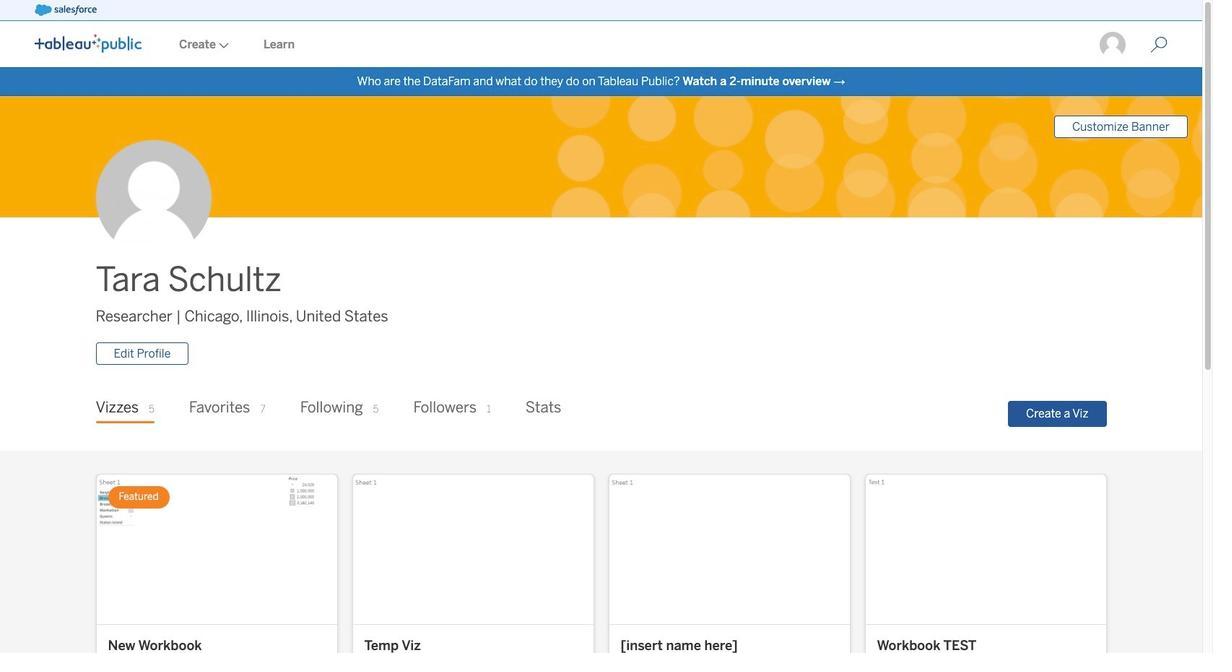 Task type: describe. For each thing, give the bounding box(es) containing it.
logo image
[[35, 34, 142, 53]]

1 workbook thumbnail image from the left
[[96, 475, 337, 624]]

create image
[[216, 43, 229, 48]]

3 workbook thumbnail image from the left
[[609, 475, 850, 624]]

avatar image
[[96, 140, 211, 256]]

2 workbook thumbnail image from the left
[[353, 475, 594, 624]]



Task type: vqa. For each thing, say whether or not it's contained in the screenshot.
Favorite button icon
no



Task type: locate. For each thing, give the bounding box(es) containing it.
go to search image
[[1134, 36, 1186, 53]]

featured element
[[108, 486, 170, 509]]

workbook thumbnail image
[[96, 475, 337, 624], [353, 475, 594, 624], [609, 475, 850, 624], [866, 475, 1107, 624]]

salesforce logo image
[[35, 4, 97, 16]]

4 workbook thumbnail image from the left
[[866, 475, 1107, 624]]

tara.schultz image
[[1099, 30, 1128, 59]]



